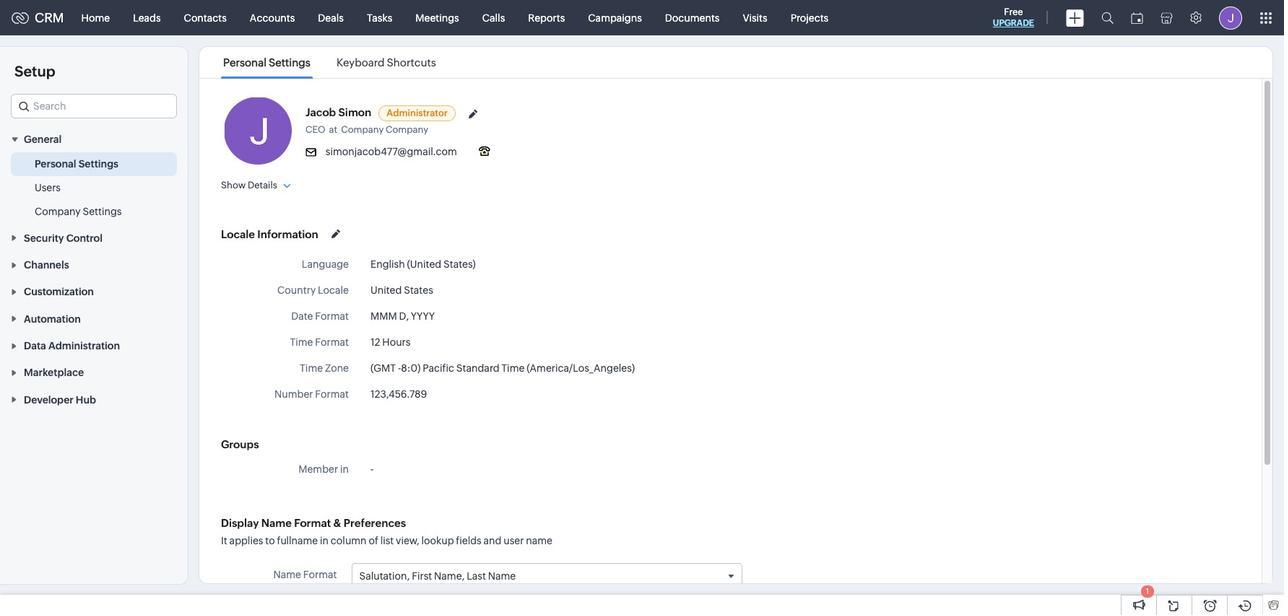 Task type: vqa. For each thing, say whether or not it's contained in the screenshot.
SIZE field
no



Task type: locate. For each thing, give the bounding box(es) containing it.
standard
[[457, 363, 500, 374]]

settings down accounts
[[269, 56, 311, 69]]

0 vertical spatial in
[[340, 464, 349, 476]]

format up fullname
[[294, 517, 331, 530]]

company company link
[[341, 124, 432, 135]]

name up the to on the left bottom of page
[[261, 517, 292, 530]]

company down simon on the left of page
[[341, 124, 384, 135]]

customization button
[[0, 278, 188, 305]]

member in
[[299, 464, 349, 476]]

company inside general region
[[35, 206, 81, 218]]

- right the 'member in'
[[371, 464, 374, 476]]

contacts link
[[172, 0, 238, 35]]

Salutation, First Name, Last Name field
[[352, 564, 742, 589]]

personal settings down general dropdown button
[[35, 159, 119, 170]]

format up "zone"
[[315, 337, 349, 348]]

projects link
[[779, 0, 841, 35]]

first
[[412, 571, 432, 582]]

company down users link
[[35, 206, 81, 218]]

campaigns link
[[577, 0, 654, 35]]

personal settings
[[223, 56, 311, 69], [35, 159, 119, 170]]

1 vertical spatial locale
[[318, 285, 349, 296]]

salutation,
[[360, 571, 410, 582]]

0 vertical spatial personal
[[223, 56, 267, 69]]

number format
[[275, 389, 349, 400]]

upgrade
[[994, 18, 1035, 28]]

united
[[371, 285, 402, 296]]

in right member in the left bottom of the page
[[340, 464, 349, 476]]

in left the column
[[320, 535, 329, 547]]

states)
[[444, 259, 476, 270]]

calendar image
[[1132, 12, 1144, 23]]

1
[[1147, 588, 1150, 596]]

meetings
[[416, 12, 459, 23]]

name down fullname
[[274, 569, 301, 581]]

0 horizontal spatial -
[[371, 464, 374, 476]]

format inside display name format & preferences it applies to fullname in column of list view, lookup fields and user name
[[294, 517, 331, 530]]

in
[[340, 464, 349, 476], [320, 535, 329, 547]]

1 horizontal spatial -
[[398, 363, 401, 374]]

contacts
[[184, 12, 227, 23]]

display
[[221, 517, 259, 530]]

mmm d, yyyy
[[371, 311, 435, 322]]

None field
[[11, 94, 177, 119]]

time left "zone"
[[300, 363, 323, 374]]

12 hours
[[371, 337, 411, 348]]

mmm
[[371, 311, 397, 322]]

company down 'administrator'
[[386, 124, 429, 135]]

format down fullname
[[303, 569, 337, 581]]

keyboard
[[337, 56, 385, 69]]

0 vertical spatial personal settings
[[223, 56, 311, 69]]

lookup
[[422, 535, 454, 547]]

create menu image
[[1067, 9, 1085, 26]]

0 vertical spatial personal settings link
[[221, 56, 313, 69]]

settings
[[269, 56, 311, 69], [79, 159, 119, 170], [83, 206, 122, 218]]

and
[[484, 535, 502, 547]]

personal settings link down general dropdown button
[[35, 157, 119, 172]]

settings up security control dropdown button
[[83, 206, 122, 218]]

1 horizontal spatial locale
[[318, 285, 349, 296]]

0 horizontal spatial personal settings link
[[35, 157, 119, 172]]

time
[[290, 337, 313, 348], [300, 363, 323, 374], [502, 363, 525, 374]]

general button
[[0, 126, 188, 153]]

show details
[[221, 180, 277, 191]]

at
[[329, 124, 338, 135]]

1 vertical spatial settings
[[79, 159, 119, 170]]

0 horizontal spatial company
[[35, 206, 81, 218]]

0 vertical spatial -
[[398, 363, 401, 374]]

english (united states)
[[371, 259, 476, 270]]

visits
[[743, 12, 768, 23]]

ceo at company company
[[306, 124, 429, 135]]

-
[[398, 363, 401, 374], [371, 464, 374, 476]]

personal settings link inside general region
[[35, 157, 119, 172]]

format down "zone"
[[315, 389, 349, 400]]

personal settings link down accounts 'link'
[[221, 56, 313, 69]]

accounts
[[250, 12, 295, 23]]

personal settings down accounts 'link'
[[223, 56, 311, 69]]

jacob
[[306, 106, 336, 119]]

1 horizontal spatial personal settings
[[223, 56, 311, 69]]

leads
[[133, 12, 161, 23]]

format for date
[[315, 311, 349, 322]]

1 vertical spatial personal settings link
[[35, 157, 119, 172]]

0 horizontal spatial personal settings
[[35, 159, 119, 170]]

keyboard shortcuts
[[337, 56, 436, 69]]

1 horizontal spatial in
[[340, 464, 349, 476]]

english
[[371, 259, 405, 270]]

list
[[210, 47, 449, 78]]

tasks
[[367, 12, 393, 23]]

0 vertical spatial locale
[[221, 228, 255, 240]]

- right (gmt
[[398, 363, 401, 374]]

name inside field
[[488, 571, 516, 582]]

(america/los_angeles)
[[527, 363, 635, 374]]

states
[[404, 285, 433, 296]]

format up the time format
[[315, 311, 349, 322]]

administration
[[48, 340, 120, 352]]

data administration button
[[0, 332, 188, 359]]

of
[[369, 535, 379, 547]]

personal settings link inside list
[[221, 56, 313, 69]]

date
[[291, 311, 313, 322]]

personal inside general region
[[35, 159, 76, 170]]

personal up users
[[35, 159, 76, 170]]

reports
[[528, 12, 565, 23]]

1 vertical spatial personal settings
[[35, 159, 119, 170]]

personal settings link
[[221, 56, 313, 69], [35, 157, 119, 172]]

1 vertical spatial in
[[320, 535, 329, 547]]

name right last on the left
[[488, 571, 516, 582]]

0 horizontal spatial personal
[[35, 159, 76, 170]]

view,
[[396, 535, 420, 547]]

projects
[[791, 12, 829, 23]]

logo image
[[12, 12, 29, 23]]

country locale
[[278, 285, 349, 296]]

settings down general dropdown button
[[79, 159, 119, 170]]

1 vertical spatial personal
[[35, 159, 76, 170]]

data administration
[[24, 340, 120, 352]]

setup
[[14, 63, 55, 79]]

profile image
[[1220, 6, 1243, 29]]

general
[[24, 134, 62, 146]]

hours
[[383, 337, 411, 348]]

name
[[261, 517, 292, 530], [274, 569, 301, 581], [488, 571, 516, 582]]

time down date
[[290, 337, 313, 348]]

information
[[257, 228, 319, 240]]

0 horizontal spatial in
[[320, 535, 329, 547]]

format for number
[[315, 389, 349, 400]]

personal down accounts
[[223, 56, 267, 69]]

1 horizontal spatial personal
[[223, 56, 267, 69]]

locale down language
[[318, 285, 349, 296]]

0 horizontal spatial locale
[[221, 228, 255, 240]]

channels button
[[0, 251, 188, 278]]

format for time
[[315, 337, 349, 348]]

locale down show
[[221, 228, 255, 240]]

groups
[[221, 439, 259, 451]]

crm link
[[12, 10, 64, 25]]

details
[[248, 180, 277, 191]]

1 horizontal spatial personal settings link
[[221, 56, 313, 69]]



Task type: describe. For each thing, give the bounding box(es) containing it.
number
[[275, 389, 313, 400]]

pacific
[[423, 363, 455, 374]]

name format
[[274, 569, 337, 581]]

data
[[24, 340, 46, 352]]

reports link
[[517, 0, 577, 35]]

search image
[[1102, 12, 1114, 24]]

1 horizontal spatial company
[[341, 124, 384, 135]]

column
[[331, 535, 367, 547]]

display name format & preferences it applies to fullname in column of list view, lookup fields and user name
[[221, 517, 553, 547]]

meetings link
[[404, 0, 471, 35]]

automation
[[24, 313, 81, 325]]

last
[[467, 571, 486, 582]]

preferences
[[344, 517, 406, 530]]

salutation, first name, last name
[[360, 571, 516, 582]]

personal settings link for keyboard shortcuts 'link' at the top of page
[[221, 56, 313, 69]]

zone
[[325, 363, 349, 374]]

(gmt
[[371, 363, 396, 374]]

profile element
[[1211, 0, 1252, 35]]

crm
[[35, 10, 64, 25]]

company settings
[[35, 206, 122, 218]]

list containing personal settings
[[210, 47, 449, 78]]

1 vertical spatial -
[[371, 464, 374, 476]]

yyyy
[[411, 311, 435, 322]]

(gmt -8:0) pacific standard time (america/los_angeles)
[[371, 363, 635, 374]]

visits link
[[732, 0, 779, 35]]

2 horizontal spatial company
[[386, 124, 429, 135]]

Search text field
[[12, 95, 176, 118]]

home link
[[70, 0, 122, 35]]

general region
[[0, 153, 188, 224]]

administrator
[[387, 108, 448, 119]]

personal settings link for users link
[[35, 157, 119, 172]]

locale information
[[221, 228, 319, 240]]

marketplace button
[[0, 359, 188, 386]]

user
[[504, 535, 524, 547]]

time format
[[290, 337, 349, 348]]

0 vertical spatial settings
[[269, 56, 311, 69]]

12
[[371, 337, 380, 348]]

calls
[[483, 12, 505, 23]]

create menu element
[[1058, 0, 1093, 35]]

united states
[[371, 285, 433, 296]]

search element
[[1093, 0, 1123, 35]]

channels
[[24, 259, 69, 271]]

hub
[[76, 394, 96, 406]]

in inside display name format & preferences it applies to fullname in column of list view, lookup fields and user name
[[320, 535, 329, 547]]

company settings link
[[35, 205, 122, 219]]

d,
[[399, 311, 409, 322]]

campaigns
[[588, 12, 642, 23]]

keyboard shortcuts link
[[334, 56, 439, 69]]

fullname
[[277, 535, 318, 547]]

show details link
[[221, 180, 291, 191]]

free upgrade
[[994, 7, 1035, 28]]

accounts link
[[238, 0, 307, 35]]

developer hub button
[[0, 386, 188, 413]]

applies
[[230, 535, 263, 547]]

123,456.789
[[371, 389, 427, 400]]

developer
[[24, 394, 74, 406]]

ceo
[[306, 124, 326, 135]]

member
[[299, 464, 338, 476]]

format for name
[[303, 569, 337, 581]]

8:0)
[[401, 363, 421, 374]]

calls link
[[471, 0, 517, 35]]

name inside display name format & preferences it applies to fullname in column of list view, lookup fields and user name
[[261, 517, 292, 530]]

show
[[221, 180, 246, 191]]

marketplace
[[24, 367, 84, 379]]

deals link
[[307, 0, 355, 35]]

jacob simon
[[306, 106, 372, 119]]

time for time zone
[[300, 363, 323, 374]]

personal settings inside general region
[[35, 159, 119, 170]]

security control
[[24, 232, 103, 244]]

documents link
[[654, 0, 732, 35]]

2 vertical spatial settings
[[83, 206, 122, 218]]

customization
[[24, 286, 94, 298]]

security
[[24, 232, 64, 244]]

(united
[[407, 259, 442, 270]]

personal inside list
[[223, 56, 267, 69]]

it
[[221, 535, 227, 547]]

deals
[[318, 12, 344, 23]]

users
[[35, 182, 61, 194]]

list
[[381, 535, 394, 547]]

security control button
[[0, 224, 188, 251]]

to
[[265, 535, 275, 547]]

shortcuts
[[387, 56, 436, 69]]

home
[[81, 12, 110, 23]]

fields
[[456, 535, 482, 547]]

&
[[334, 517, 341, 530]]

developer hub
[[24, 394, 96, 406]]

simon
[[339, 106, 372, 119]]

time for time format
[[290, 337, 313, 348]]

language
[[302, 259, 349, 270]]

time zone
[[300, 363, 349, 374]]

country
[[278, 285, 316, 296]]

control
[[66, 232, 103, 244]]

users link
[[35, 181, 61, 195]]

personal settings inside list
[[223, 56, 311, 69]]

time right standard
[[502, 363, 525, 374]]



